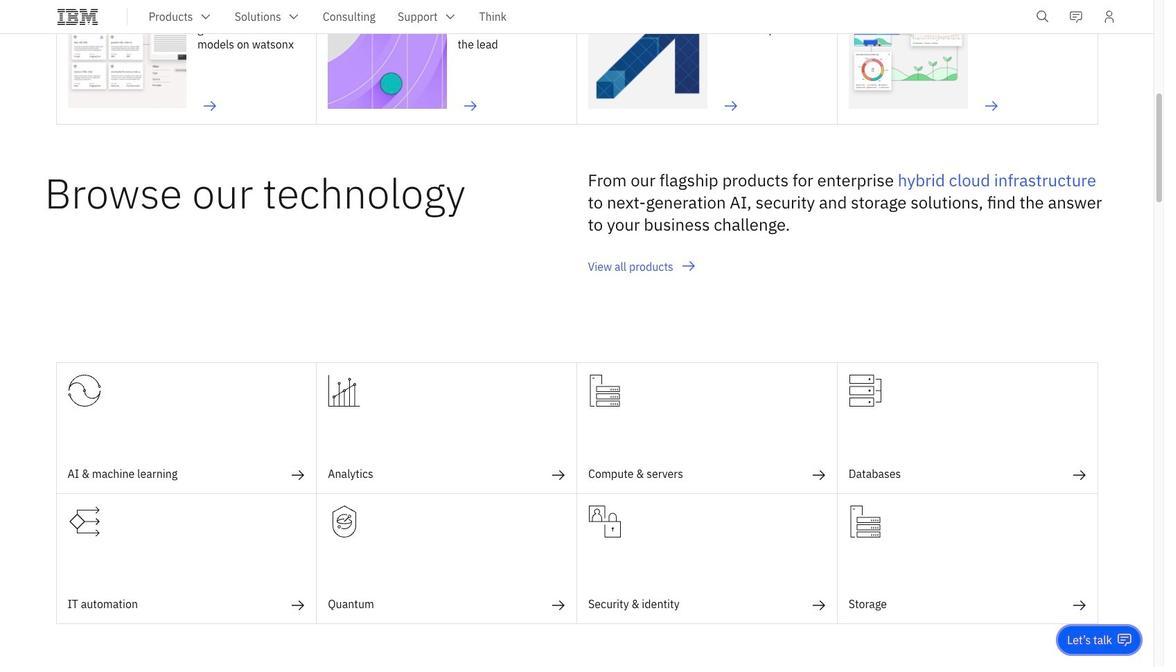 Task type: locate. For each thing, give the bounding box(es) containing it.
let's talk element
[[1068, 633, 1112, 648]]



